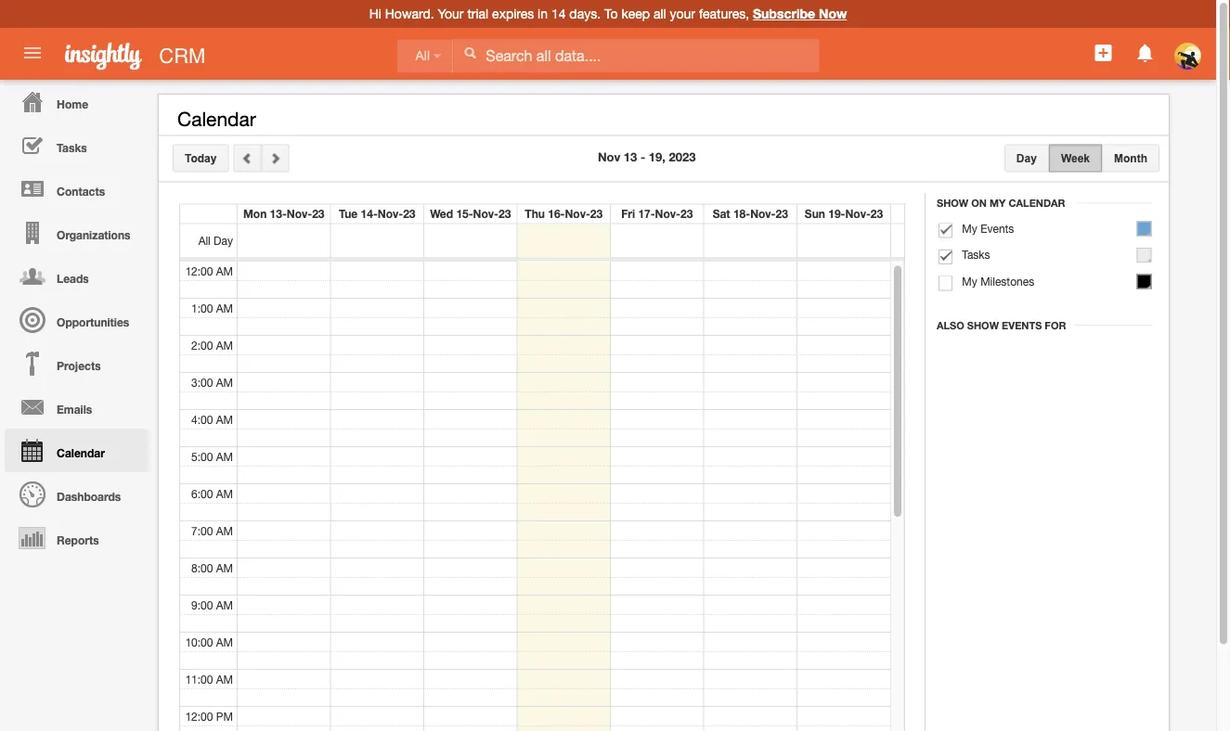 Task type: vqa. For each thing, say whether or not it's contained in the screenshot.
the 4:00
yes



Task type: locate. For each thing, give the bounding box(es) containing it.
10:00
[[185, 636, 213, 649]]

my
[[990, 197, 1006, 209], [963, 222, 978, 235], [963, 275, 978, 288]]

12:00 pm
[[185, 710, 233, 723]]

7 23 from the left
[[871, 208, 883, 221]]

tue 14-nov-23
[[339, 208, 416, 221]]

6 am from the top
[[216, 450, 233, 463]]

3:00 am
[[191, 376, 233, 389]]

14-
[[361, 208, 378, 221]]

9 am from the top
[[216, 561, 233, 574]]

nov- right "fri"
[[655, 208, 681, 221]]

am right 2:00
[[216, 339, 233, 352]]

12:00
[[185, 264, 213, 277], [185, 710, 213, 723]]

sun 19-nov-23
[[805, 208, 883, 221]]

am for 10:00 am
[[216, 636, 233, 649]]

all
[[416, 49, 430, 63], [198, 235, 211, 248]]

nov- for 14-
[[378, 208, 403, 221]]

contacts link
[[5, 167, 149, 211]]

23 left wed
[[403, 208, 416, 221]]

23 for fri 17-nov-23
[[681, 208, 693, 221]]

0 horizontal spatial all
[[198, 235, 211, 248]]

15-
[[456, 208, 473, 221]]

am right 11:00
[[216, 673, 233, 686]]

howard.
[[385, 6, 434, 21]]

12 am from the top
[[216, 673, 233, 686]]

1 horizontal spatial all
[[416, 49, 430, 63]]

all down howard.
[[416, 49, 430, 63]]

0 vertical spatial tasks
[[57, 141, 87, 154]]

leads link
[[5, 254, 149, 298]]

7 am from the top
[[216, 487, 233, 500]]

sat 18-nov-23
[[713, 208, 788, 221]]

3 am from the top
[[216, 339, 233, 352]]

7:00
[[191, 524, 213, 537]]

am right 4:00 at the bottom left of page
[[216, 413, 233, 426]]

23 left tue
[[312, 208, 325, 221]]

am for 11:00 am
[[216, 673, 233, 686]]

2 23 from the left
[[403, 208, 416, 221]]

9:00 am
[[191, 599, 233, 612]]

calendar up today
[[177, 108, 256, 130]]

3 23 from the left
[[499, 208, 511, 221]]

18-
[[734, 208, 751, 221]]

23 right 19-
[[871, 208, 883, 221]]

2 12:00 from the top
[[185, 710, 213, 723]]

23 left thu
[[499, 208, 511, 221]]

4 23 from the left
[[591, 208, 603, 221]]

0 vertical spatial show
[[937, 197, 969, 209]]

4 nov- from the left
[[565, 208, 591, 221]]

previous image
[[241, 152, 254, 165]]

am for 12:00 am
[[216, 264, 233, 277]]

calendar down day button
[[1009, 197, 1066, 209]]

nov- for 18-
[[751, 208, 776, 221]]

am right 9:00
[[216, 599, 233, 612]]

2 horizontal spatial calendar
[[1009, 197, 1066, 209]]

thu 16-nov-23
[[525, 208, 603, 221]]

am down all day
[[216, 264, 233, 277]]

day left week
[[1017, 152, 1037, 164]]

tasks down my events
[[963, 248, 991, 261]]

reports
[[57, 534, 99, 547]]

9:00
[[191, 599, 213, 612]]

17-
[[638, 208, 655, 221]]

nov- right thu
[[565, 208, 591, 221]]

23 left sun
[[776, 208, 788, 221]]

my right on
[[990, 197, 1006, 209]]

show left on
[[937, 197, 969, 209]]

am for 2:00 am
[[216, 339, 233, 352]]

1 12:00 from the top
[[185, 264, 213, 277]]

expires
[[492, 6, 534, 21]]

dashboards link
[[5, 473, 149, 516]]

organizations
[[57, 228, 130, 241]]

day
[[1017, 152, 1037, 164], [214, 235, 233, 248]]

nov- right mon
[[287, 208, 312, 221]]

am right 10:00
[[216, 636, 233, 649]]

2 nov- from the left
[[378, 208, 403, 221]]

5 23 from the left
[[681, 208, 693, 221]]

opportunities
[[57, 316, 129, 329]]

0 vertical spatial my
[[990, 197, 1006, 209]]

4:00 am
[[191, 413, 233, 426]]

23 for sun 19-nov-23
[[871, 208, 883, 221]]

events
[[981, 222, 1015, 235], [1002, 320, 1042, 332]]

10 am from the top
[[216, 599, 233, 612]]

reports link
[[5, 516, 149, 560]]

events left 'for'
[[1002, 320, 1042, 332]]

1 vertical spatial events
[[1002, 320, 1042, 332]]

today button
[[173, 144, 229, 172]]

week button
[[1049, 144, 1103, 172]]

14
[[552, 6, 566, 21]]

notifications image
[[1135, 42, 1157, 64]]

4:00
[[191, 413, 213, 426]]

am for 3:00 am
[[216, 376, 233, 389]]

nov- right tue
[[378, 208, 403, 221]]

nov- right sun
[[846, 208, 871, 221]]

all up 12:00 am
[[198, 235, 211, 248]]

13-
[[270, 208, 287, 221]]

2 vertical spatial my
[[963, 275, 978, 288]]

5 nov- from the left
[[655, 208, 681, 221]]

1 am from the top
[[216, 264, 233, 277]]

1 horizontal spatial tasks
[[963, 248, 991, 261]]

milestones
[[981, 275, 1035, 288]]

7 nov- from the left
[[846, 208, 871, 221]]

6 23 from the left
[[776, 208, 788, 221]]

am right '7:00'
[[216, 524, 233, 537]]

8 am from the top
[[216, 524, 233, 537]]

emails
[[57, 403, 92, 416]]

day up 12:00 am
[[214, 235, 233, 248]]

am right 5:00
[[216, 450, 233, 463]]

11 am from the top
[[216, 636, 233, 649]]

show right also on the right
[[968, 320, 999, 332]]

home link
[[5, 80, 149, 124]]

1 vertical spatial all
[[198, 235, 211, 248]]

am for 5:00 am
[[216, 450, 233, 463]]

4 am from the top
[[216, 376, 233, 389]]

8:00 am
[[191, 561, 233, 574]]

tasks up contacts link
[[57, 141, 87, 154]]

am for 7:00 am
[[216, 524, 233, 537]]

23 left sat on the right
[[681, 208, 693, 221]]

am for 4:00 am
[[216, 413, 233, 426]]

my right my milestones option
[[963, 275, 978, 288]]

0 vertical spatial day
[[1017, 152, 1037, 164]]

23 for wed 15-nov-23
[[499, 208, 511, 221]]

Tasks checkbox
[[939, 250, 953, 265]]

nov- right sat on the right
[[751, 208, 776, 221]]

for
[[1045, 320, 1067, 332]]

navigation containing home
[[0, 80, 149, 560]]

12:00 left pm
[[185, 710, 213, 723]]

am for 6:00 am
[[216, 487, 233, 500]]

show
[[937, 197, 969, 209], [968, 320, 999, 332]]

1 23 from the left
[[312, 208, 325, 221]]

am
[[216, 264, 233, 277], [216, 301, 233, 314], [216, 339, 233, 352], [216, 376, 233, 389], [216, 413, 233, 426], [216, 450, 233, 463], [216, 487, 233, 500], [216, 524, 233, 537], [216, 561, 233, 574], [216, 599, 233, 612], [216, 636, 233, 649], [216, 673, 233, 686]]

events down show on my calendar
[[981, 222, 1015, 235]]

5:00
[[191, 450, 213, 463]]

1:00
[[191, 301, 213, 314]]

1 horizontal spatial day
[[1017, 152, 1037, 164]]

your
[[670, 6, 696, 21]]

next image
[[269, 152, 282, 165]]

3 nov- from the left
[[473, 208, 499, 221]]

1 vertical spatial tasks
[[963, 248, 991, 261]]

tasks
[[57, 141, 87, 154], [963, 248, 991, 261]]

keep
[[622, 6, 650, 21]]

am right 6:00
[[216, 487, 233, 500]]

calendar
[[177, 108, 256, 130], [1009, 197, 1066, 209], [57, 447, 105, 460]]

0 horizontal spatial day
[[214, 235, 233, 248]]

my right my events option
[[963, 222, 978, 235]]

nov- for 17-
[[655, 208, 681, 221]]

0 vertical spatial calendar
[[177, 108, 256, 130]]

2 am from the top
[[216, 301, 233, 314]]

12:00 down all day
[[185, 264, 213, 277]]

6 nov- from the left
[[751, 208, 776, 221]]

calendar up dashboards link
[[57, 447, 105, 460]]

5 am from the top
[[216, 413, 233, 426]]

am right 8:00
[[216, 561, 233, 574]]

my for my events
[[963, 222, 978, 235]]

1 nov- from the left
[[287, 208, 312, 221]]

0 vertical spatial all
[[416, 49, 430, 63]]

am right "3:00"
[[216, 376, 233, 389]]

my events
[[963, 222, 1015, 235]]

Search all data.... text field
[[454, 39, 819, 72]]

2 vertical spatial calendar
[[57, 447, 105, 460]]

navigation
[[0, 80, 149, 560]]

nov- right wed
[[473, 208, 499, 221]]

on
[[972, 197, 987, 209]]

23 left "fri"
[[591, 208, 603, 221]]

0 vertical spatial 12:00
[[185, 264, 213, 277]]

1 vertical spatial my
[[963, 222, 978, 235]]

1 vertical spatial calendar
[[1009, 197, 1066, 209]]

hi howard. your trial expires in 14 days. to keep all your features, subscribe now
[[369, 6, 847, 21]]

1 vertical spatial 12:00
[[185, 710, 213, 723]]

am right 1:00
[[216, 301, 233, 314]]



Task type: describe. For each thing, give the bounding box(es) containing it.
thu
[[525, 208, 545, 221]]

6:00
[[191, 487, 213, 500]]

opportunities link
[[5, 298, 149, 342]]

11:00
[[185, 673, 213, 686]]

calendar link
[[5, 429, 149, 473]]

my milestones
[[963, 275, 1035, 288]]

19,
[[649, 150, 666, 164]]

organizations link
[[5, 211, 149, 254]]

home
[[57, 98, 88, 111]]

days.
[[570, 6, 601, 21]]

am for 9:00 am
[[216, 599, 233, 612]]

1:00 am
[[191, 301, 233, 314]]

all link
[[397, 39, 453, 73]]

subscribe now link
[[753, 6, 847, 21]]

1 vertical spatial day
[[214, 235, 233, 248]]

12:00 for 12:00 pm
[[185, 710, 213, 723]]

3:00
[[191, 376, 213, 389]]

nov 13 - 19, 2023
[[598, 150, 696, 164]]

My Events checkbox
[[939, 223, 953, 238]]

nov- for 16-
[[565, 208, 591, 221]]

day button
[[1005, 144, 1049, 172]]

12:00 am
[[185, 264, 233, 277]]

am for 1:00 am
[[216, 301, 233, 314]]

7:00 am
[[191, 524, 233, 537]]

also show events for
[[937, 320, 1067, 332]]

sun
[[805, 208, 826, 221]]

features,
[[699, 6, 750, 21]]

10:00 am
[[185, 636, 233, 649]]

mon
[[243, 208, 267, 221]]

projects link
[[5, 342, 149, 385]]

mon 13-nov-23
[[243, 208, 325, 221]]

16-
[[548, 208, 565, 221]]

11:00 am
[[185, 673, 233, 686]]

fri 17-nov-23
[[622, 208, 693, 221]]

white image
[[464, 46, 477, 59]]

fri
[[622, 208, 635, 221]]

1 horizontal spatial calendar
[[177, 108, 256, 130]]

1 vertical spatial show
[[968, 320, 999, 332]]

show on my calendar
[[937, 197, 1066, 209]]

23 for tue 14-nov-23
[[403, 208, 416, 221]]

month
[[1115, 152, 1148, 164]]

trial
[[468, 6, 489, 21]]

nov- for 15-
[[473, 208, 499, 221]]

0 vertical spatial events
[[981, 222, 1015, 235]]

tue
[[339, 208, 358, 221]]

am for 8:00 am
[[216, 561, 233, 574]]

also
[[937, 320, 965, 332]]

wed
[[430, 208, 453, 221]]

subscribe
[[753, 6, 816, 21]]

emails link
[[5, 385, 149, 429]]

6:00 am
[[191, 487, 233, 500]]

2:00
[[191, 339, 213, 352]]

5:00 am
[[191, 450, 233, 463]]

-
[[641, 150, 646, 164]]

2:00 am
[[191, 339, 233, 352]]

19-
[[829, 208, 846, 221]]

all for all
[[416, 49, 430, 63]]

0 horizontal spatial calendar
[[57, 447, 105, 460]]

tasks link
[[5, 124, 149, 167]]

13
[[624, 150, 637, 164]]

all
[[654, 6, 667, 21]]

your
[[438, 6, 464, 21]]

dashboards
[[57, 490, 121, 503]]

23 for sat 18-nov-23
[[776, 208, 788, 221]]

my for my milestones
[[963, 275, 978, 288]]

projects
[[57, 359, 101, 372]]

hi
[[369, 6, 382, 21]]

contacts
[[57, 185, 105, 198]]

month button
[[1103, 144, 1160, 172]]

in
[[538, 6, 548, 21]]

nov- for 19-
[[846, 208, 871, 221]]

all day
[[198, 235, 233, 248]]

nov- for 13-
[[287, 208, 312, 221]]

23 for mon 13-nov-23
[[312, 208, 325, 221]]

sat
[[713, 208, 731, 221]]

2023
[[669, 150, 696, 164]]

all for all day
[[198, 235, 211, 248]]

8:00
[[191, 561, 213, 574]]

today
[[185, 152, 217, 164]]

week
[[1062, 152, 1090, 164]]

0 horizontal spatial tasks
[[57, 141, 87, 154]]

crm
[[159, 44, 206, 67]]

My Milestones checkbox
[[939, 276, 953, 291]]

to
[[605, 6, 618, 21]]

12:00 for 12:00 am
[[185, 264, 213, 277]]

wed 15-nov-23
[[430, 208, 511, 221]]

now
[[819, 6, 847, 21]]

pm
[[216, 710, 233, 723]]

nov
[[598, 150, 621, 164]]

leads
[[57, 272, 89, 285]]

day inside button
[[1017, 152, 1037, 164]]

23 for thu 16-nov-23
[[591, 208, 603, 221]]



